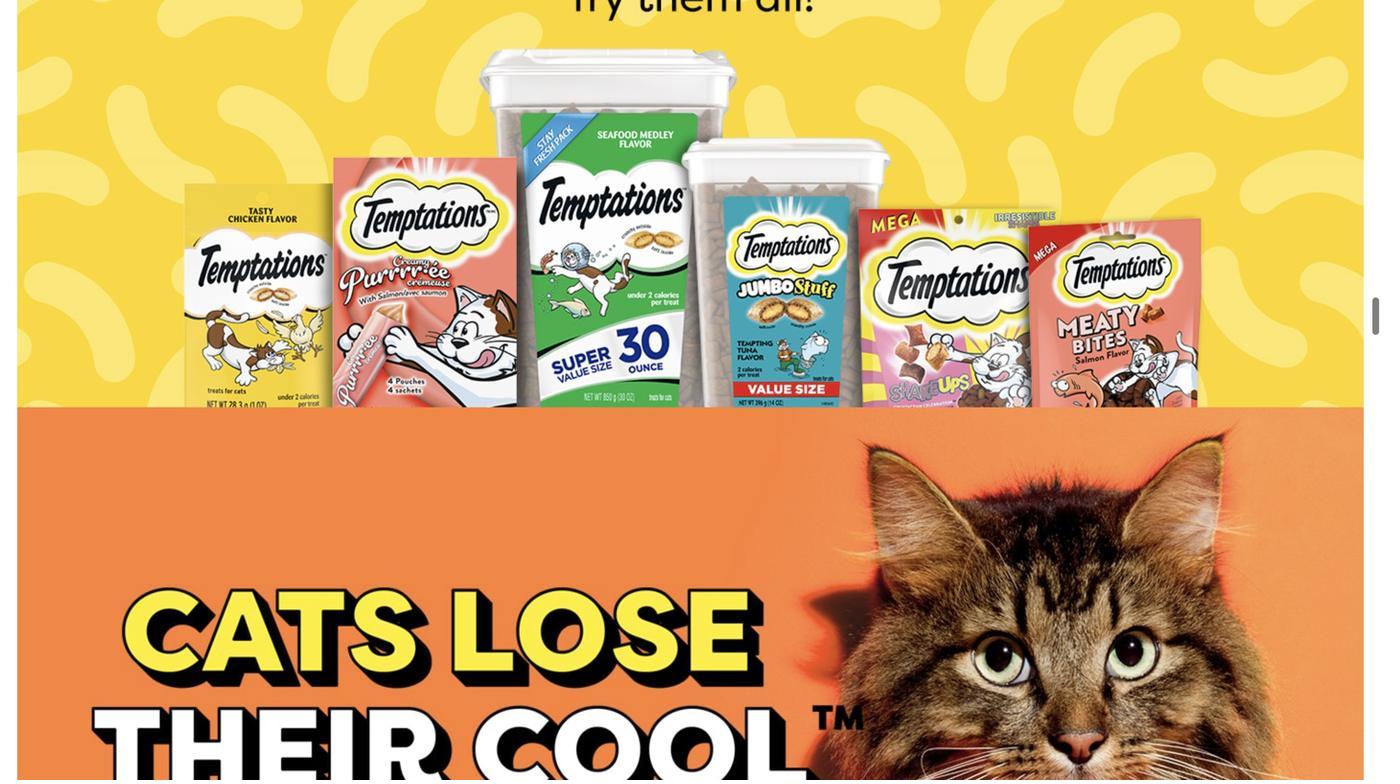 Task type: vqa. For each thing, say whether or not it's contained in the screenshot.
temptations image
yes



Task type: describe. For each thing, give the bounding box(es) containing it.
temptations image
[[17, 0, 1364, 406]]

cats lose their cool image
[[17, 406, 1364, 780]]



